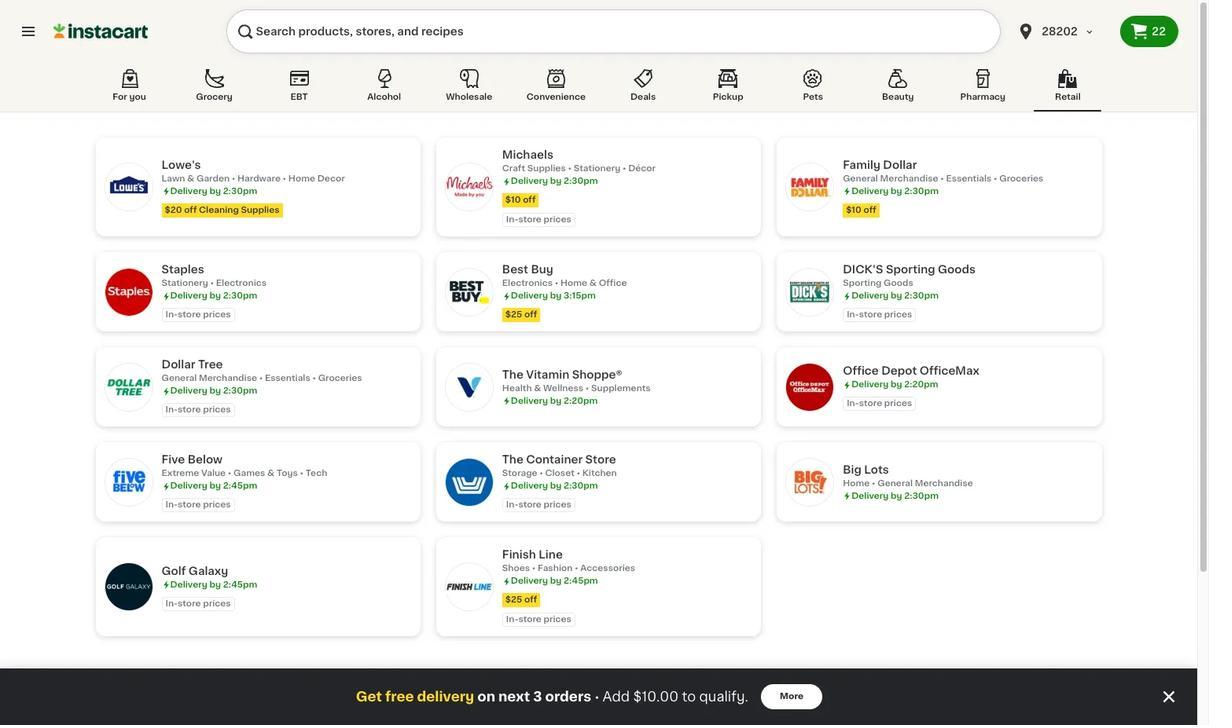 Task type: vqa. For each thing, say whether or not it's contained in the screenshot.


Task type: locate. For each thing, give the bounding box(es) containing it.
1 horizontal spatial stationery
[[574, 164, 621, 173]]

delivery for michaels
[[511, 177, 548, 186]]

get
[[356, 691, 382, 704]]

galaxy
[[189, 566, 228, 577]]

home up 3:15pm
[[561, 279, 588, 288]]

delivery down the depot
[[852, 381, 889, 389]]

convenience
[[527, 93, 586, 101]]

craft
[[502, 164, 525, 173]]

delivery down extreme
[[170, 482, 207, 491]]

0 vertical spatial sporting
[[886, 264, 935, 275]]

for you
[[113, 93, 146, 101]]

by for staples
[[210, 292, 221, 300]]

1 vertical spatial the
[[502, 455, 524, 466]]

1 the from the top
[[502, 369, 524, 380]]

2 electronics from the left
[[502, 279, 553, 288]]

1 horizontal spatial delivery by 2:20pm
[[852, 381, 939, 389]]

the container store image
[[446, 459, 493, 506]]

by down garden
[[210, 187, 221, 195]]

general right dollar tree image at bottom left
[[162, 374, 197, 383]]

dollar tree image
[[105, 364, 152, 411]]

electronics inside 'staples stationery • electronics'
[[216, 279, 267, 288]]

in- right dollar tree image at bottom left
[[166, 406, 178, 414]]

big lots image
[[786, 459, 834, 506]]

garden
[[197, 174, 230, 183]]

essentials inside family dollar general merchandise • essentials • groceries
[[946, 174, 992, 183]]

stationery left décor
[[574, 164, 621, 173]]

& up 3:15pm
[[590, 279, 597, 288]]

pets
[[803, 93, 823, 101]]

1 vertical spatial groceries
[[318, 374, 362, 383]]

by down family dollar general merchandise • essentials • groceries
[[891, 187, 902, 195]]

groceries
[[1000, 174, 1044, 183], [318, 374, 362, 383]]

0 vertical spatial $10 off
[[506, 196, 536, 204]]

1 horizontal spatial $10 off
[[846, 206, 877, 214]]

2:30pm
[[564, 177, 598, 186], [223, 187, 257, 195], [905, 187, 939, 195], [223, 292, 257, 300], [905, 292, 939, 300], [223, 387, 257, 396], [564, 482, 598, 491], [905, 492, 939, 501]]

sporting right dick's
[[886, 264, 935, 275]]

2 vertical spatial home
[[843, 479, 870, 488]]

store down dick's
[[859, 311, 882, 319]]

supplies
[[527, 164, 566, 173], [241, 206, 280, 214]]

décor
[[628, 164, 656, 173]]

delivery for finish line
[[511, 577, 548, 586]]

0 horizontal spatial $10
[[506, 196, 521, 204]]

$25 down shoes
[[506, 596, 522, 605]]

delivery down storage
[[511, 482, 548, 491]]

dollar tree general merchandise • essentials • groceries
[[162, 359, 362, 383]]

0 horizontal spatial office
[[599, 279, 627, 288]]

delivery down staples
[[170, 292, 207, 300]]

delivery by 2:30pm down garden
[[170, 187, 257, 195]]

store down extreme
[[178, 501, 201, 510]]

off down shoes
[[524, 596, 537, 605]]

the up health
[[502, 369, 524, 380]]

$25 down delivery by 3:15pm
[[506, 311, 522, 319]]

delivery by 2:30pm for staples
[[170, 292, 257, 300]]

0 vertical spatial $10
[[506, 196, 521, 204]]

supplies down hardware
[[241, 206, 280, 214]]

in- down extreme
[[166, 501, 178, 510]]

deals
[[631, 93, 656, 101]]

accessories
[[581, 565, 635, 573]]

• inside 'staples stationery • electronics'
[[210, 279, 214, 288]]

1 $25 from the top
[[506, 311, 522, 319]]

2:45pm down games
[[223, 482, 257, 491]]

merchandise inside dollar tree general merchandise • essentials • groceries
[[199, 374, 257, 383]]

$20 off cleaning supplies
[[165, 206, 280, 214]]

delivery for the container store
[[511, 482, 548, 491]]

1 horizontal spatial dollar
[[883, 159, 917, 170]]

0 vertical spatial the
[[502, 369, 524, 380]]

delivery for family dollar
[[852, 187, 889, 195]]

2:30pm down dollar tree general merchandise • essentials • groceries
[[223, 387, 257, 396]]

by down the value
[[210, 482, 221, 491]]

by down "fashion"
[[550, 577, 562, 586]]

delivery by 2:30pm for dick's sporting goods
[[852, 292, 939, 300]]

• inside get free delivery on next 3 orders • add $10.00 to qualify.
[[595, 691, 600, 704]]

delivery down shoes
[[511, 577, 548, 586]]

in-store prices down dick's
[[847, 311, 912, 319]]

treatment tracker modal dialog
[[0, 669, 1198, 726]]

$10 down craft
[[506, 196, 521, 204]]

next
[[499, 691, 530, 704]]

0 horizontal spatial essentials
[[265, 374, 310, 383]]

by down big lots home • general merchandise
[[891, 492, 902, 501]]

0 vertical spatial groceries
[[1000, 174, 1044, 183]]

delivery by 2:45pm down "fashion"
[[511, 577, 598, 586]]

beauty
[[882, 93, 914, 101]]

& inside five below extreme value • games & toys • tech
[[267, 469, 275, 478]]

dollar inside dollar tree general merchandise • essentials • groceries
[[162, 359, 195, 370]]

essentials
[[946, 174, 992, 183], [265, 374, 310, 383]]

delivery down lots
[[852, 492, 889, 501]]

goods
[[938, 264, 976, 275], [884, 279, 914, 288]]

home
[[288, 174, 315, 183], [561, 279, 588, 288], [843, 479, 870, 488]]

in- up best
[[506, 215, 519, 224]]

in- down golf
[[166, 600, 178, 608]]

& inside 'best buy electronics • home & office'
[[590, 279, 597, 288]]

2:20pm
[[905, 381, 939, 389], [564, 397, 598, 405]]

store
[[586, 455, 616, 466]]

0 vertical spatial office
[[599, 279, 627, 288]]

1 vertical spatial $10 off
[[846, 206, 877, 214]]

delivery by 2:30pm down tree
[[170, 387, 257, 396]]

electronics down best
[[502, 279, 553, 288]]

1 vertical spatial supplies
[[241, 206, 280, 214]]

merchandise
[[880, 174, 939, 183], [199, 374, 257, 383], [915, 479, 973, 488]]

by for lowe's
[[210, 187, 221, 195]]

1 horizontal spatial electronics
[[502, 279, 553, 288]]

2 vertical spatial general
[[878, 479, 913, 488]]

1 vertical spatial stationery
[[162, 279, 208, 288]]

off down delivery by 3:15pm
[[524, 311, 537, 319]]

1 vertical spatial general
[[162, 374, 197, 383]]

general inside family dollar general merchandise • essentials • groceries
[[843, 174, 878, 183]]

sporting down dick's
[[843, 279, 882, 288]]

1 vertical spatial dollar
[[162, 359, 195, 370]]

0 vertical spatial merchandise
[[880, 174, 939, 183]]

delivery for best buy
[[511, 292, 548, 300]]

in- down dick's
[[847, 311, 859, 319]]

0 horizontal spatial delivery by 2:20pm
[[511, 397, 598, 405]]

alcohol button
[[350, 66, 418, 112]]

2:30pm down michaels craft supplies • stationery • décor
[[564, 177, 598, 186]]

by for the container store
[[550, 482, 562, 491]]

big lots home • general merchandise
[[843, 464, 973, 488]]

dollar right family on the top right of page
[[883, 159, 917, 170]]

delivery by 2:20pm down wellness
[[511, 397, 598, 405]]

delivery for staples
[[170, 292, 207, 300]]

1 vertical spatial goods
[[884, 279, 914, 288]]

1 vertical spatial essentials
[[265, 374, 310, 383]]

the up storage
[[502, 455, 524, 466]]

$10 off down family on the top right of page
[[846, 206, 877, 214]]

home left the decor
[[288, 174, 315, 183]]

1 vertical spatial $25 off
[[506, 596, 537, 605]]

1 horizontal spatial sporting
[[886, 264, 935, 275]]

staples stationery • electronics
[[162, 264, 267, 288]]

by down 'best buy electronics • home & office' at top
[[550, 292, 562, 300]]

1 vertical spatial merchandise
[[199, 374, 257, 383]]

•
[[568, 164, 572, 173], [623, 164, 626, 173], [232, 174, 235, 183], [283, 174, 286, 183], [941, 174, 944, 183], [994, 174, 998, 183], [210, 279, 214, 288], [555, 279, 559, 288], [259, 374, 263, 383], [313, 374, 316, 383], [586, 384, 589, 393], [228, 469, 231, 478], [300, 469, 304, 478], [540, 469, 543, 478], [577, 469, 580, 478], [872, 479, 876, 488], [532, 565, 536, 573], [575, 565, 578, 573], [595, 691, 600, 704]]

1 horizontal spatial office
[[843, 366, 879, 377]]

essentials inside dollar tree general merchandise • essentials • groceries
[[265, 374, 310, 383]]

1 vertical spatial 2:20pm
[[564, 397, 598, 405]]

by down 'staples stationery • electronics'
[[210, 292, 221, 300]]

electronics down $20 off cleaning supplies
[[216, 279, 267, 288]]

0 vertical spatial supplies
[[527, 164, 566, 173]]

groceries inside dollar tree general merchandise • essentials • groceries
[[318, 374, 362, 383]]

22
[[1152, 26, 1166, 37]]

for you button
[[96, 66, 163, 112]]

home inside lowe's lawn & garden • hardware • home decor
[[288, 174, 315, 183]]

the inside the container store storage • closet • kitchen
[[502, 455, 524, 466]]

0 vertical spatial delivery by 2:20pm
[[852, 381, 939, 389]]

0 horizontal spatial stationery
[[162, 279, 208, 288]]

wellness
[[543, 384, 584, 393]]

$10 for michaels
[[506, 196, 521, 204]]

1 horizontal spatial 2:20pm
[[905, 381, 939, 389]]

container
[[526, 455, 583, 466]]

delivery
[[511, 177, 548, 186], [170, 187, 207, 195], [852, 187, 889, 195], [170, 292, 207, 300], [511, 292, 548, 300], [852, 292, 889, 300], [852, 381, 889, 389], [170, 387, 207, 396], [511, 397, 548, 405], [170, 482, 207, 491], [511, 482, 548, 491], [852, 492, 889, 501], [511, 577, 548, 586], [170, 581, 207, 589]]

merchandise inside family dollar general merchandise • essentials • groceries
[[880, 174, 939, 183]]

1 horizontal spatial goods
[[938, 264, 976, 275]]

lowe's image
[[105, 164, 152, 211]]

0 horizontal spatial groceries
[[318, 374, 362, 383]]

$10.00
[[633, 691, 679, 704]]

2:30pm down kitchen
[[564, 482, 598, 491]]

delivery by 2:30pm down closet
[[511, 482, 598, 491]]

None search field
[[226, 9, 1001, 53]]

off down craft
[[523, 196, 536, 204]]

$25 off
[[506, 311, 537, 319], [506, 596, 537, 605]]

Search field
[[226, 9, 1001, 53]]

delivery for dick's sporting goods
[[852, 292, 889, 300]]

family dollar image
[[786, 164, 834, 211]]

2:45pm down finish line shoes • fashion • accessories
[[564, 577, 598, 586]]

$10 for family dollar
[[846, 206, 862, 214]]

pickup button
[[695, 66, 762, 112]]

2:20pm down office depot officemax
[[905, 381, 939, 389]]

general down lots
[[878, 479, 913, 488]]

on
[[478, 691, 495, 704]]

delivery by 2:30pm down michaels craft supplies • stationery • décor
[[511, 177, 598, 186]]

1 $25 off from the top
[[506, 311, 537, 319]]

delivery by 2:30pm
[[511, 177, 598, 186], [170, 187, 257, 195], [852, 187, 939, 195], [170, 292, 257, 300], [852, 292, 939, 300], [170, 387, 257, 396], [511, 482, 598, 491], [852, 492, 939, 501]]

stationery
[[574, 164, 621, 173], [162, 279, 208, 288]]

home down big
[[843, 479, 870, 488]]

by for big lots
[[891, 492, 902, 501]]

2 horizontal spatial home
[[843, 479, 870, 488]]

$25 off down shoes
[[506, 596, 537, 605]]

1 horizontal spatial essentials
[[946, 174, 992, 183]]

1 vertical spatial sporting
[[843, 279, 882, 288]]

1 vertical spatial $25
[[506, 596, 522, 605]]

delivery
[[417, 691, 474, 704]]

0 vertical spatial $25
[[506, 311, 522, 319]]

$25 off for finish line
[[506, 596, 537, 605]]

shop categories tab list
[[96, 66, 1102, 112]]

28202 button
[[1017, 9, 1111, 53]]

0 horizontal spatial electronics
[[216, 279, 267, 288]]

2:45pm
[[223, 482, 257, 491], [564, 577, 598, 586], [223, 581, 257, 589]]

in-store prices up the buy
[[506, 215, 572, 224]]

0 horizontal spatial home
[[288, 174, 315, 183]]

$10
[[506, 196, 521, 204], [846, 206, 862, 214]]

delivery by 2:30pm down big lots home • general merchandise
[[852, 492, 939, 501]]

electronics
[[216, 279, 267, 288], [502, 279, 553, 288]]

golf
[[162, 566, 186, 577]]

0 vertical spatial home
[[288, 174, 315, 183]]

0 vertical spatial essentials
[[946, 174, 992, 183]]

dollar
[[883, 159, 917, 170], [162, 359, 195, 370]]

delivery down the buy
[[511, 292, 548, 300]]

office inside 'best buy electronics • home & office'
[[599, 279, 627, 288]]

michaels image
[[446, 164, 493, 211]]

2:30pm for the container store
[[564, 482, 598, 491]]

dick's
[[843, 264, 884, 275]]

1 horizontal spatial $10
[[846, 206, 862, 214]]

2:30pm down dick's sporting goods sporting goods
[[905, 292, 939, 300]]

delivery down family on the top right of page
[[852, 187, 889, 195]]

2 vertical spatial merchandise
[[915, 479, 973, 488]]

groceries inside family dollar general merchandise • essentials • groceries
[[1000, 174, 1044, 183]]

$10 down family on the top right of page
[[846, 206, 862, 214]]

stationery inside 'staples stationery • electronics'
[[162, 279, 208, 288]]

0 vertical spatial dollar
[[883, 159, 917, 170]]

golf galaxy
[[162, 566, 228, 577]]

0 vertical spatial stationery
[[574, 164, 621, 173]]

general inside dollar tree general merchandise • essentials • groceries
[[162, 374, 197, 383]]

games
[[234, 469, 265, 478]]

merchandise for tree
[[199, 374, 257, 383]]

lots
[[864, 464, 889, 475]]

finish line shoes • fashion • accessories
[[502, 550, 635, 573]]

& down vitamin
[[534, 384, 541, 393]]

stationery down staples
[[162, 279, 208, 288]]

pharmacy button
[[949, 66, 1017, 112]]

sporting
[[886, 264, 935, 275], [843, 279, 882, 288]]

merchandise for dollar
[[880, 174, 939, 183]]

0 horizontal spatial goods
[[884, 279, 914, 288]]

1 horizontal spatial groceries
[[1000, 174, 1044, 183]]

& left the toys
[[267, 469, 275, 478]]

storage
[[502, 469, 538, 478]]

depot
[[882, 366, 917, 377]]

alcohol
[[367, 93, 401, 101]]

general
[[843, 174, 878, 183], [162, 374, 197, 383], [878, 479, 913, 488]]

2:30pm down family dollar general merchandise • essentials • groceries
[[905, 187, 939, 195]]

in-store prices down 'staples stationery • electronics'
[[166, 311, 231, 319]]

in-store prices
[[506, 215, 572, 224], [166, 311, 231, 319], [847, 311, 912, 319], [847, 399, 912, 408], [166, 406, 231, 414], [166, 501, 231, 510], [506, 501, 572, 510], [166, 600, 231, 608], [506, 616, 572, 624]]

by down dick's sporting goods sporting goods
[[891, 292, 902, 300]]

28202 button
[[1008, 9, 1121, 53]]

1 vertical spatial home
[[561, 279, 588, 288]]

office
[[599, 279, 627, 288], [843, 366, 879, 377]]

2 $25 off from the top
[[506, 596, 537, 605]]

the inside the vitamin shoppe® health & wellness • supplements
[[502, 369, 524, 380]]

delivery by 2:30pm down family on the top right of page
[[852, 187, 939, 195]]

home inside big lots home • general merchandise
[[843, 479, 870, 488]]

the for vitamin
[[502, 369, 524, 380]]

• inside big lots home • general merchandise
[[872, 479, 876, 488]]

& down lowe's
[[187, 174, 194, 183]]

shoes
[[502, 565, 530, 573]]

below
[[188, 455, 223, 466]]

0 vertical spatial $25 off
[[506, 311, 537, 319]]

2:30pm down 'staples stationery • electronics'
[[223, 292, 257, 300]]

orders
[[545, 691, 591, 704]]

1 electronics from the left
[[216, 279, 267, 288]]

store down shoes
[[519, 616, 542, 624]]

by for family dollar
[[891, 187, 902, 195]]

0 horizontal spatial 2:20pm
[[564, 397, 598, 405]]

store down storage
[[519, 501, 542, 510]]

• inside the vitamin shoppe® health & wellness • supplements
[[586, 384, 589, 393]]

dollar left tree
[[162, 359, 195, 370]]

0 horizontal spatial supplies
[[241, 206, 280, 214]]

staples image
[[105, 269, 152, 316]]

store
[[519, 215, 542, 224], [178, 311, 201, 319], [859, 311, 882, 319], [859, 399, 882, 408], [178, 406, 201, 414], [178, 501, 201, 510], [519, 501, 542, 510], [178, 600, 201, 608], [519, 616, 542, 624]]

dollar inside family dollar general merchandise • essentials • groceries
[[883, 159, 917, 170]]

dick's sporting goods image
[[786, 269, 834, 316]]

1 horizontal spatial supplies
[[527, 164, 566, 173]]

lowe's lawn & garden • hardware • home decor
[[162, 159, 345, 183]]

2:30pm down hardware
[[223, 187, 257, 195]]

by down the depot
[[891, 381, 902, 389]]

off for michaels
[[523, 196, 536, 204]]

& inside lowe's lawn & garden • hardware • home decor
[[187, 174, 194, 183]]

delivery by 2:20pm down the depot
[[852, 381, 939, 389]]

by down wellness
[[550, 397, 562, 405]]

1 vertical spatial delivery by 2:20pm
[[511, 397, 598, 405]]

• inside 'best buy electronics • home & office'
[[555, 279, 559, 288]]

pharmacy
[[961, 93, 1006, 101]]

delivery by 3:15pm
[[511, 292, 596, 300]]

golf galaxy image
[[105, 564, 152, 611]]

delivery by 2:30pm for dollar tree
[[170, 387, 257, 396]]

2:30pm for family dollar
[[905, 187, 939, 195]]

0 horizontal spatial $10 off
[[506, 196, 536, 204]]

2 the from the top
[[502, 455, 524, 466]]

0 vertical spatial general
[[843, 174, 878, 183]]

prices down the depot
[[885, 399, 912, 408]]

$10 off
[[506, 196, 536, 204], [846, 206, 877, 214]]

michaels craft supplies • stationery • décor
[[502, 149, 656, 173]]

2 $25 from the top
[[506, 596, 522, 605]]

delivery for the vitamin shoppe®
[[511, 397, 548, 405]]

& inside the vitamin shoppe® health & wellness • supplements
[[534, 384, 541, 393]]

0 horizontal spatial dollar
[[162, 359, 195, 370]]

delivery down tree
[[170, 387, 207, 396]]

0 horizontal spatial sporting
[[843, 279, 882, 288]]

grocery
[[196, 93, 233, 101]]

1 horizontal spatial home
[[561, 279, 588, 288]]

1 vertical spatial $10
[[846, 206, 862, 214]]

1 vertical spatial office
[[843, 366, 879, 377]]

extreme
[[162, 469, 199, 478]]

the container store storage • closet • kitchen
[[502, 455, 617, 478]]

the vitamin shoppe® health & wellness • supplements
[[502, 369, 651, 393]]

pickup
[[713, 93, 744, 101]]



Task type: describe. For each thing, give the bounding box(es) containing it.
in-store prices down "fashion"
[[506, 616, 572, 624]]

more
[[780, 693, 804, 701]]

qualify.
[[699, 691, 749, 704]]

ebt button
[[265, 66, 333, 112]]

by for finish line
[[550, 577, 562, 586]]

$25 for best buy
[[506, 311, 522, 319]]

ebt
[[291, 93, 308, 101]]

toys
[[277, 469, 298, 478]]

store down staples
[[178, 311, 201, 319]]

by down the "galaxy"
[[210, 581, 221, 589]]

prices up the buy
[[544, 215, 572, 224]]

dick's sporting goods sporting goods
[[843, 264, 976, 288]]

home inside 'best buy electronics • home & office'
[[561, 279, 588, 288]]

supplies inside michaels craft supplies • stationery • décor
[[527, 164, 566, 173]]

for
[[113, 93, 127, 101]]

in-store prices down the depot
[[847, 399, 912, 408]]

by for dick's sporting goods
[[891, 292, 902, 300]]

wholesale button
[[435, 66, 503, 112]]

delivery down the golf galaxy
[[170, 581, 207, 589]]

electronics inside 'best buy electronics • home & office'
[[502, 279, 553, 288]]

delivery by 2:45pm for finish line
[[511, 577, 598, 586]]

store up the buy
[[519, 215, 542, 224]]

family
[[843, 159, 881, 170]]

finish
[[502, 550, 536, 561]]

prices down dick's sporting goods sporting goods
[[885, 311, 912, 319]]

store down the depot
[[859, 399, 882, 408]]

supplements
[[591, 384, 651, 393]]

best buy image
[[446, 269, 493, 316]]

2:45pm for five below
[[223, 482, 257, 491]]

groceries for family dollar
[[1000, 174, 1044, 183]]

3:15pm
[[564, 292, 596, 300]]

retail
[[1055, 93, 1081, 101]]

in-store prices down the value
[[166, 501, 231, 510]]

3
[[533, 691, 542, 704]]

convenience button
[[520, 66, 592, 112]]

off for lowe's
[[184, 206, 197, 214]]

merchandise inside big lots home • general merchandise
[[915, 479, 973, 488]]

in- down storage
[[506, 501, 519, 510]]

general for dollar
[[162, 374, 197, 383]]

in- right office depot officemax image at bottom
[[847, 399, 859, 408]]

more button
[[761, 685, 823, 710]]

lawn
[[162, 174, 185, 183]]

five
[[162, 455, 185, 466]]

by for michaels
[[550, 177, 562, 186]]

hardware
[[237, 174, 281, 183]]

you
[[129, 93, 146, 101]]

2:30pm for lowe's
[[223, 187, 257, 195]]

prices down "fashion"
[[544, 616, 572, 624]]

in-store prices down tree
[[166, 406, 231, 414]]

delivery by 2:45pm for five below
[[170, 482, 257, 491]]

prices down 'staples stationery • electronics'
[[203, 311, 231, 319]]

2:30pm for dollar tree
[[223, 387, 257, 396]]

2:45pm for finish line
[[564, 577, 598, 586]]

value
[[201, 469, 226, 478]]

free
[[385, 691, 414, 704]]

delivery by 2:30pm for lowe's
[[170, 187, 257, 195]]

best buy electronics • home & office
[[502, 264, 627, 288]]

finish line image
[[446, 564, 493, 611]]

essentials for tree
[[265, 374, 310, 383]]

$25 off for best buy
[[506, 311, 537, 319]]

officemax
[[920, 366, 980, 377]]

prices down the value
[[203, 501, 231, 510]]

stationery inside michaels craft supplies • stationery • décor
[[574, 164, 621, 173]]

essentials for dollar
[[946, 174, 992, 183]]

instacart image
[[53, 22, 148, 41]]

add
[[603, 691, 630, 704]]

off for finish line
[[524, 596, 537, 605]]

by for five below
[[210, 482, 221, 491]]

cleaning
[[199, 206, 239, 214]]

22 button
[[1121, 16, 1179, 47]]

store down the golf galaxy
[[178, 600, 201, 608]]

delivery by 2:45pm down the "galaxy"
[[170, 581, 257, 589]]

the for container
[[502, 455, 524, 466]]

tech
[[306, 469, 327, 478]]

delivery for big lots
[[852, 492, 889, 501]]

the vitamin shoppe® image
[[446, 364, 493, 411]]

0 vertical spatial goods
[[938, 264, 976, 275]]

off for best buy
[[524, 311, 537, 319]]

2:45pm down the "galaxy"
[[223, 581, 257, 589]]

pets button
[[779, 66, 847, 112]]

lowe's
[[162, 159, 201, 170]]

tree
[[198, 359, 223, 370]]

2:30pm for big lots
[[905, 492, 939, 501]]

in- down staples
[[166, 311, 178, 319]]

michaels
[[502, 149, 554, 160]]

get free delivery on next 3 orders • add $10.00 to qualify.
[[356, 691, 749, 704]]

in-store prices down storage
[[506, 501, 572, 510]]

office depot officemax
[[843, 366, 980, 377]]

$25 for finish line
[[506, 596, 522, 605]]

off for family dollar
[[864, 206, 877, 214]]

by for best buy
[[550, 292, 562, 300]]

deals button
[[610, 66, 677, 112]]

vitamin
[[526, 369, 570, 380]]

office depot officemax image
[[786, 364, 834, 411]]

grocery button
[[181, 66, 248, 112]]

delivery by 2:30pm for family dollar
[[852, 187, 939, 195]]

2:30pm for dick's sporting goods
[[905, 292, 939, 300]]

delivery by 2:30pm for big lots
[[852, 492, 939, 501]]

$10 off for michaels
[[506, 196, 536, 204]]

prices down closet
[[544, 501, 572, 510]]

five below image
[[105, 459, 152, 506]]

beauty button
[[864, 66, 932, 112]]

wholesale
[[446, 93, 492, 101]]

kitchen
[[582, 469, 617, 478]]

to
[[682, 691, 696, 704]]

health
[[502, 384, 532, 393]]

in- down shoes
[[506, 616, 519, 624]]

by for dollar tree
[[210, 387, 221, 396]]

28202
[[1042, 26, 1078, 37]]

2:30pm for staples
[[223, 292, 257, 300]]

fashion
[[538, 565, 573, 573]]

staples
[[162, 264, 204, 275]]

delivery by 2:30pm for the container store
[[511, 482, 598, 491]]

buy
[[531, 264, 553, 275]]

five below extreme value • games & toys • tech
[[162, 455, 327, 478]]

prices down the "galaxy"
[[203, 600, 231, 608]]

by for the vitamin shoppe®
[[550, 397, 562, 405]]

in-store prices down the golf galaxy
[[166, 600, 231, 608]]

$20
[[165, 206, 182, 214]]

general inside big lots home • general merchandise
[[878, 479, 913, 488]]

0 vertical spatial 2:20pm
[[905, 381, 939, 389]]

prices down tree
[[203, 406, 231, 414]]

groceries for dollar tree
[[318, 374, 362, 383]]

family dollar general merchandise • essentials • groceries
[[843, 159, 1044, 183]]

delivery for lowe's
[[170, 187, 207, 195]]

decor
[[317, 174, 345, 183]]

store down tree
[[178, 406, 201, 414]]

$10 off for family dollar
[[846, 206, 877, 214]]

closet
[[545, 469, 575, 478]]

general for family
[[843, 174, 878, 183]]

big
[[843, 464, 862, 475]]

delivery for dollar tree
[[170, 387, 207, 396]]

retail button
[[1034, 66, 1102, 112]]

line
[[539, 550, 563, 561]]

2:30pm for michaels
[[564, 177, 598, 186]]

delivery for five below
[[170, 482, 207, 491]]

delivery by 2:30pm for michaels
[[511, 177, 598, 186]]



